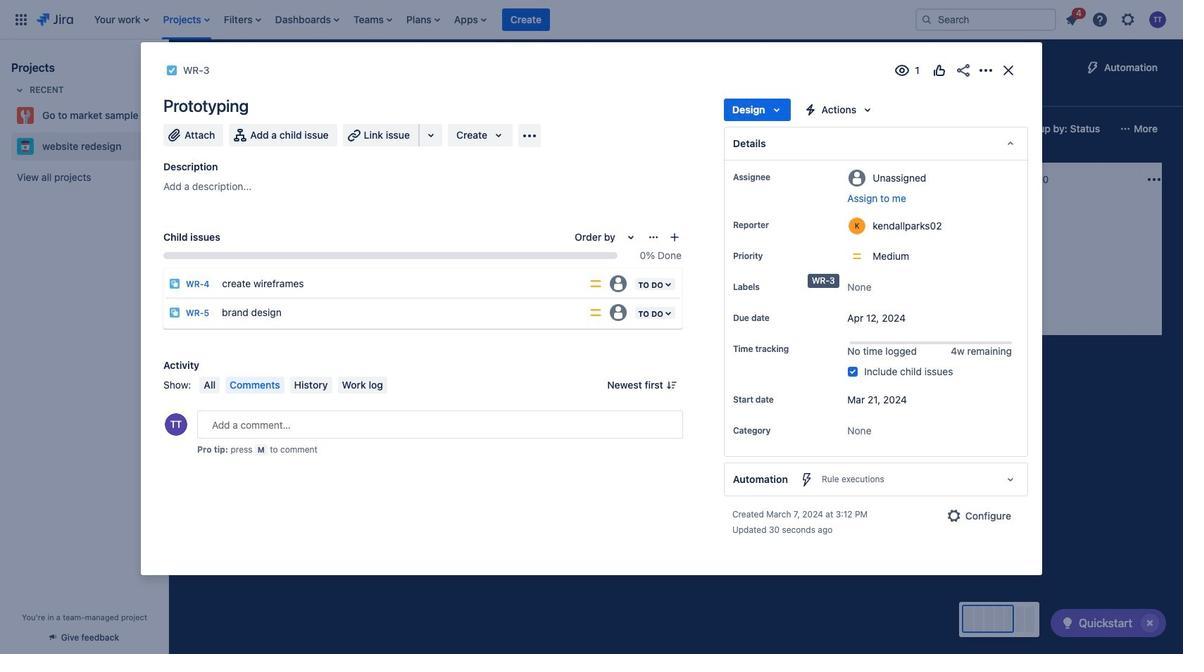 Task type: vqa. For each thing, say whether or not it's contained in the screenshot.
text field
no



Task type: locate. For each thing, give the bounding box(es) containing it.
issue type: sub-task image
[[169, 278, 180, 290]]

close image
[[1001, 62, 1018, 79]]

None search field
[[916, 8, 1057, 31]]

2 vertical spatial task image
[[596, 276, 607, 287]]

add people image
[[362, 120, 379, 137]]

dialog
[[141, 42, 1043, 576]]

task image
[[397, 240, 409, 251]]

due date pin to top. only you can see pinned fields. image
[[773, 313, 784, 324]]

1 vertical spatial task image
[[199, 240, 210, 251]]

list
[[87, 0, 905, 39], [1060, 5, 1175, 32]]

jira image
[[37, 11, 73, 28], [37, 11, 73, 28]]

labels pin to top. only you can see pinned fields. image
[[763, 282, 774, 293]]

list item
[[90, 0, 153, 39], [159, 0, 214, 39], [220, 0, 265, 39], [271, 0, 344, 39], [350, 0, 397, 39], [402, 0, 445, 39], [450, 0, 491, 39], [502, 0, 550, 39], [1060, 5, 1087, 31]]

0 horizontal spatial list
[[87, 0, 905, 39]]

priority: medium image
[[589, 306, 603, 320]]

tab list
[[178, 82, 941, 107]]

assignee pin to top. only you can see pinned fields. image
[[774, 172, 785, 183]]

automation image
[[1085, 59, 1102, 76]]

tooltip
[[808, 274, 840, 288]]

medium image
[[748, 276, 760, 287]]

banner
[[0, 0, 1184, 39]]

add app image
[[521, 127, 538, 144]]

list item inside list
[[1060, 5, 1087, 31]]

due date: 20 march 2024 image
[[599, 258, 610, 269], [599, 258, 610, 269]]

Search board text field
[[187, 119, 295, 139]]

2 horizontal spatial task image
[[596, 276, 607, 287]]

0 vertical spatial task image
[[166, 65, 178, 76]]

high image
[[351, 240, 362, 251]]

task image for high icon
[[199, 240, 210, 251]]

collapse recent projects image
[[11, 82, 28, 99]]

1 horizontal spatial task image
[[199, 240, 210, 251]]

menu bar
[[197, 377, 390, 394]]

tab
[[247, 82, 280, 107]]

Add a comment… field
[[197, 411, 683, 439]]

search image
[[922, 14, 933, 25]]

task image
[[166, 65, 178, 76], [199, 240, 210, 251], [596, 276, 607, 287]]

reporter pin to top. only you can see pinned fields. image
[[772, 220, 783, 231]]



Task type: describe. For each thing, give the bounding box(es) containing it.
issue type: sub-task image
[[169, 307, 180, 319]]

details element
[[724, 127, 1029, 161]]

task image for medium icon
[[596, 276, 607, 287]]

check image
[[1060, 615, 1077, 632]]

medium image
[[550, 240, 561, 251]]

issue actions image
[[648, 232, 659, 243]]

actions image
[[978, 62, 995, 79]]

primary element
[[8, 0, 905, 39]]

dismiss quickstart image
[[1139, 612, 1162, 635]]

automation element
[[724, 463, 1029, 497]]

create child image
[[669, 232, 681, 243]]

more information about kendallparks02 image
[[849, 218, 866, 235]]

show subtasks image
[[829, 276, 846, 293]]

copy link to issue image
[[207, 64, 218, 75]]

1 horizontal spatial list
[[1060, 5, 1175, 32]]

vote options: no one has voted for this issue yet. image
[[932, 62, 948, 79]]

link web pages and more image
[[423, 127, 440, 144]]

0 horizontal spatial task image
[[166, 65, 178, 76]]

Search field
[[916, 8, 1057, 31]]

priority: medium image
[[589, 277, 603, 291]]



